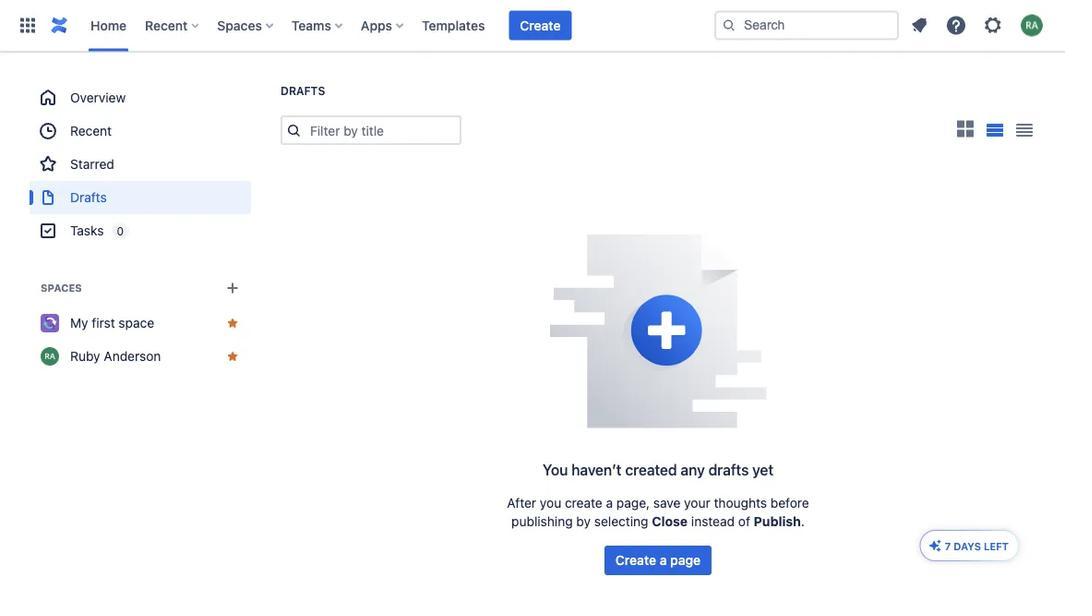 Task type: vqa. For each thing, say whether or not it's contained in the screenshot.
IDEAS,
no



Task type: describe. For each thing, give the bounding box(es) containing it.
save
[[654, 495, 681, 511]]

teams
[[292, 18, 331, 33]]

global element
[[11, 0, 711, 51]]

teams button
[[286, 11, 350, 40]]

yet
[[753, 461, 774, 479]]

starred
[[70, 156, 114, 172]]

selecting
[[594, 514, 649, 529]]

banner containing home
[[0, 0, 1065, 52]]

publish
[[754, 514, 801, 529]]

notification icon image
[[908, 14, 931, 36]]

tasks
[[70, 223, 104, 238]]

list image
[[986, 124, 1004, 136]]

drafts link
[[30, 181, 251, 214]]

after you create a page, save your thoughts before publishing by selecting
[[507, 495, 809, 529]]

you
[[543, 461, 568, 479]]

drafts inside the drafts link
[[70, 190, 107, 205]]

thoughts
[[714, 495, 767, 511]]

after
[[507, 495, 536, 511]]

unstar this space image for my first space
[[225, 316, 240, 331]]

cards image
[[955, 118, 977, 140]]

drafts
[[709, 461, 749, 479]]

create a page
[[616, 553, 701, 568]]

templates
[[422, 18, 485, 33]]

spaces inside spaces popup button
[[217, 18, 262, 33]]

7
[[945, 540, 951, 552]]

appswitcher icon image
[[17, 14, 39, 36]]

any
[[681, 461, 705, 479]]

compact list image
[[1014, 119, 1036, 141]]

recent button
[[139, 11, 206, 40]]

1 horizontal spatial drafts
[[281, 84, 325, 97]]

premium icon image
[[929, 538, 943, 553]]

starred link
[[30, 148, 251, 181]]

ruby anderson link
[[30, 340, 251, 373]]

help icon image
[[945, 14, 968, 36]]

publishing
[[512, 514, 573, 529]]

ruby anderson
[[70, 349, 161, 364]]



Task type: locate. For each thing, give the bounding box(es) containing it.
recent
[[145, 18, 188, 33], [70, 123, 112, 138]]

7 days left button
[[921, 531, 1018, 560]]

create
[[520, 18, 561, 33], [616, 553, 656, 568]]

create for create
[[520, 18, 561, 33]]

1 vertical spatial spaces
[[41, 282, 82, 294]]

7 days left
[[945, 540, 1009, 552]]

0 vertical spatial drafts
[[281, 84, 325, 97]]

home link
[[85, 11, 132, 40]]

drafts up tasks at the top left of page
[[70, 190, 107, 205]]

before
[[771, 495, 809, 511]]

0 vertical spatial unstar this space image
[[225, 316, 240, 331]]

anderson
[[104, 349, 161, 364]]

space
[[119, 315, 154, 331]]

create link
[[509, 11, 572, 40]]

create inside the create link
[[520, 18, 561, 33]]

spaces
[[217, 18, 262, 33], [41, 282, 82, 294]]

1 vertical spatial unstar this space image
[[225, 349, 240, 364]]

create right 'templates'
[[520, 18, 561, 33]]

my first space link
[[30, 307, 251, 340]]

haven't
[[572, 461, 622, 479]]

you
[[540, 495, 562, 511]]

search image
[[722, 18, 737, 33]]

by
[[576, 514, 591, 529]]

recent link
[[30, 114, 251, 148]]

recent inside dropdown button
[[145, 18, 188, 33]]

0
[[117, 224, 124, 237]]

overview link
[[30, 81, 251, 114]]

drafts
[[281, 84, 325, 97], [70, 190, 107, 205]]

0 vertical spatial a
[[606, 495, 613, 511]]

left
[[984, 540, 1009, 552]]

first
[[92, 315, 115, 331]]

0 horizontal spatial spaces
[[41, 282, 82, 294]]

a
[[606, 495, 613, 511], [660, 553, 667, 568]]

recent up starred
[[70, 123, 112, 138]]

0 horizontal spatial create
[[520, 18, 561, 33]]

unstar this space image inside ruby anderson link
[[225, 349, 240, 364]]

1 vertical spatial drafts
[[70, 190, 107, 205]]

.
[[801, 514, 805, 529]]

templates link
[[416, 11, 491, 40]]

spaces button
[[212, 11, 281, 40]]

create a page link
[[605, 546, 712, 575]]

create a space image
[[222, 277, 244, 299]]

page
[[670, 553, 701, 568]]

0 vertical spatial recent
[[145, 18, 188, 33]]

my
[[70, 315, 88, 331]]

1 vertical spatial a
[[660, 553, 667, 568]]

page,
[[617, 495, 650, 511]]

2 unstar this space image from the top
[[225, 349, 240, 364]]

spaces up my
[[41, 282, 82, 294]]

spaces right recent dropdown button
[[217, 18, 262, 33]]

0 vertical spatial spaces
[[217, 18, 262, 33]]

a left 'page'
[[660, 553, 667, 568]]

group
[[30, 81, 251, 247]]

confluence image
[[48, 14, 70, 36], [48, 14, 70, 36]]

of
[[738, 514, 750, 529]]

my first space
[[70, 315, 154, 331]]

create
[[565, 495, 603, 511]]

Filter by title field
[[305, 117, 460, 143]]

settings icon image
[[982, 14, 1004, 36]]

ruby
[[70, 349, 100, 364]]

unstar this space image inside my first space "link"
[[225, 316, 240, 331]]

recent right home
[[145, 18, 188, 33]]

created
[[625, 461, 677, 479]]

1 horizontal spatial create
[[616, 553, 656, 568]]

0 vertical spatial create
[[520, 18, 561, 33]]

Search field
[[715, 11, 899, 40]]

close
[[652, 514, 688, 529]]

home
[[90, 18, 127, 33]]

your profile and preferences image
[[1021, 14, 1043, 36]]

apps button
[[355, 11, 411, 40]]

close instead of publish .
[[652, 514, 805, 529]]

a up selecting
[[606, 495, 613, 511]]

1 vertical spatial recent
[[70, 123, 112, 138]]

0 horizontal spatial a
[[606, 495, 613, 511]]

apps
[[361, 18, 392, 33]]

1 unstar this space image from the top
[[225, 316, 240, 331]]

1 horizontal spatial spaces
[[217, 18, 262, 33]]

1 horizontal spatial recent
[[145, 18, 188, 33]]

unstar this space image for ruby anderson
[[225, 349, 240, 364]]

create inside "create a page" link
[[616, 553, 656, 568]]

a inside after you create a page, save your thoughts before publishing by selecting
[[606, 495, 613, 511]]

create for create a page
[[616, 553, 656, 568]]

you haven't created any drafts yet
[[543, 461, 774, 479]]

group containing overview
[[30, 81, 251, 247]]

0 horizontal spatial recent
[[70, 123, 112, 138]]

drafts down teams
[[281, 84, 325, 97]]

your
[[684, 495, 711, 511]]

unstar this space image
[[225, 316, 240, 331], [225, 349, 240, 364]]

0 horizontal spatial drafts
[[70, 190, 107, 205]]

overview
[[70, 90, 126, 105]]

instead
[[691, 514, 735, 529]]

create down selecting
[[616, 553, 656, 568]]

1 vertical spatial create
[[616, 553, 656, 568]]

banner
[[0, 0, 1065, 52]]

1 horizontal spatial a
[[660, 553, 667, 568]]

days
[[954, 540, 981, 552]]



